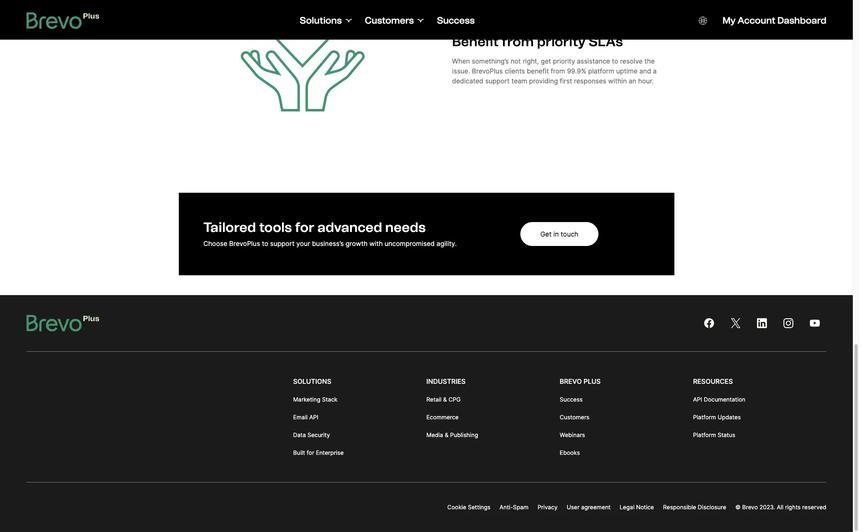 Task type: describe. For each thing, give the bounding box(es) containing it.
from inside when something's not right, get priority assistance to resolve the issue. brevoplus clients benefit from 99.9% platform uptime and a dedicated support team providing first responses within an hour.
[[551, 67, 566, 75]]

email api link
[[293, 414, 319, 422]]

api documentation link
[[694, 396, 746, 404]]

security
[[308, 432, 330, 439]]

get in touch button
[[521, 222, 599, 246]]

built for enterprise
[[293, 450, 344, 457]]

ecommerce
[[427, 414, 459, 421]]

resolve
[[621, 57, 643, 65]]

all
[[777, 504, 784, 511]]

and
[[640, 67, 652, 75]]

1 horizontal spatial success link
[[560, 396, 583, 404]]

button image
[[699, 17, 707, 25]]

youtube image
[[810, 319, 820, 329]]

my
[[723, 15, 736, 26]]

spam
[[513, 504, 529, 511]]

providing
[[529, 77, 558, 85]]

benefit
[[527, 67, 549, 75]]

right,
[[523, 57, 539, 65]]

0 horizontal spatial customers
[[365, 15, 414, 26]]

updates
[[718, 414, 741, 421]]

legal
[[620, 504, 635, 511]]

team
[[512, 77, 528, 85]]

support inside when something's not right, get priority assistance to resolve the issue. brevoplus clients benefit from 99.9% platform uptime and a dedicated support team providing first responses within an hour.
[[486, 77, 510, 85]]

solutions link
[[300, 15, 352, 26]]

dedicated
[[452, 77, 484, 85]]

an
[[629, 77, 637, 85]]

ecommerce link
[[427, 414, 459, 422]]

99.9%
[[567, 67, 587, 75]]

twitter image
[[731, 319, 741, 329]]

clients
[[505, 67, 525, 75]]

email
[[293, 414, 308, 421]]

rights
[[786, 504, 801, 511]]

retail & cpg link
[[427, 396, 461, 404]]

benefit from priority slas
[[452, 34, 623, 49]]

get
[[541, 230, 552, 238]]

1 vertical spatial for
[[307, 450, 314, 457]]

responses
[[574, 77, 607, 85]]

agility.
[[437, 240, 457, 248]]

marketing stack link
[[293, 396, 338, 404]]

agreement
[[582, 504, 611, 511]]

tools
[[259, 220, 292, 235]]

media
[[427, 432, 443, 439]]

advanced
[[318, 220, 382, 235]]

business's
[[312, 240, 344, 248]]

0 horizontal spatial from
[[502, 34, 534, 49]]

resources
[[694, 378, 733, 386]]

documentation
[[704, 396, 746, 403]]

cookie settings
[[448, 504, 491, 511]]

1 brevo image from the top
[[26, 12, 100, 29]]

touch
[[561, 230, 579, 238]]

brevo
[[560, 378, 582, 386]]

the
[[645, 57, 655, 65]]

issue.
[[452, 67, 470, 75]]

2023.
[[760, 504, 776, 511]]

1 vertical spatial brevoplus
[[229, 240, 260, 248]]

status
[[718, 432, 736, 439]]

brevo plus
[[560, 378, 601, 386]]

1 vertical spatial support
[[270, 240, 295, 248]]

ebooks
[[560, 450, 580, 457]]

legal notice link
[[620, 504, 654, 512]]

get in touch
[[541, 230, 579, 238]]

platform
[[589, 67, 615, 75]]

when
[[452, 57, 470, 65]]

solutions
[[293, 378, 332, 386]]

linkedin image
[[758, 319, 767, 329]]

industries
[[427, 378, 466, 386]]

data security
[[293, 432, 330, 439]]

hour.
[[639, 77, 654, 85]]

in
[[554, 230, 559, 238]]

with
[[370, 240, 383, 248]]

0 vertical spatial for
[[295, 220, 315, 235]]

anti-
[[500, 504, 513, 511]]

platform for platform status
[[694, 432, 717, 439]]

publishing
[[450, 432, 479, 439]]

responsible disclosure link
[[664, 504, 727, 512]]

brevoplus inside when something's not right, get priority assistance to resolve the issue. brevoplus clients benefit from 99.9% platform uptime and a dedicated support team providing first responses within an hour.
[[472, 67, 503, 75]]

reserved
[[803, 504, 827, 511]]

a
[[653, 67, 657, 75]]

0 vertical spatial priority
[[537, 34, 586, 49]]

facebook image
[[705, 319, 715, 329]]



Task type: vqa. For each thing, say whether or not it's contained in the screenshot.
Privacy
yes



Task type: locate. For each thing, give the bounding box(es) containing it.
0 horizontal spatial to
[[262, 240, 268, 248]]

1 horizontal spatial brevoplus
[[472, 67, 503, 75]]

0 vertical spatial customers
[[365, 15, 414, 26]]

api documentation
[[694, 396, 746, 403]]

© brevo 2023. all rights reserved
[[736, 504, 827, 511]]

webinars link
[[560, 431, 586, 440]]

0 vertical spatial brevo image
[[26, 12, 100, 29]]

responsible
[[664, 504, 697, 511]]

my account dashboard link
[[723, 15, 827, 26]]

success up benefit
[[437, 15, 475, 26]]

& left cpg
[[443, 396, 447, 403]]

2 brevo image from the top
[[26, 315, 100, 332]]

0 vertical spatial api
[[694, 396, 703, 403]]

cookie
[[448, 504, 467, 511]]

brevoplus down tailored
[[229, 240, 260, 248]]

0 vertical spatial customers link
[[365, 15, 424, 26]]

1 vertical spatial priority
[[553, 57, 575, 65]]

responsible disclosure
[[664, 504, 727, 511]]

success link down brevo
[[560, 396, 583, 404]]

webinars
[[560, 432, 586, 439]]

to down tools
[[262, 240, 268, 248]]

priority up 99.9%
[[553, 57, 575, 65]]

0 horizontal spatial customers link
[[365, 15, 424, 26]]

1 platform from the top
[[694, 414, 717, 421]]

success
[[437, 15, 475, 26], [560, 396, 583, 403]]

0 vertical spatial to
[[612, 57, 619, 65]]

platform up platform status
[[694, 414, 717, 421]]

choose brevoplus to support your business's growth with uncompromised agility.
[[204, 240, 457, 248]]

from
[[502, 34, 534, 49], [551, 67, 566, 75]]

customers
[[365, 15, 414, 26], [560, 414, 590, 421]]

0 vertical spatial &
[[443, 396, 447, 403]]

your
[[297, 240, 310, 248]]

uptime
[[617, 67, 638, 75]]

1 vertical spatial customers
[[560, 414, 590, 421]]

1 horizontal spatial api
[[694, 396, 703, 403]]

for
[[295, 220, 315, 235], [307, 450, 314, 457]]

when something's not right, get priority assistance to resolve the issue. brevoplus clients benefit from 99.9% platform uptime and a dedicated support team providing first responses within an hour.
[[452, 57, 657, 85]]

0 horizontal spatial success link
[[437, 15, 475, 26]]

success down brevo
[[560, 396, 583, 403]]

support down tools
[[270, 240, 295, 248]]

api
[[694, 396, 703, 403], [309, 414, 319, 421]]

enterprise
[[316, 450, 344, 457]]

0 vertical spatial brevoplus
[[472, 67, 503, 75]]

growth
[[346, 240, 368, 248]]

marketing stack
[[293, 396, 338, 403]]

0 horizontal spatial support
[[270, 240, 295, 248]]

&
[[443, 396, 447, 403], [445, 432, 449, 439]]

1 horizontal spatial support
[[486, 77, 510, 85]]

1 vertical spatial &
[[445, 432, 449, 439]]

choose
[[204, 240, 227, 248]]

1 horizontal spatial to
[[612, 57, 619, 65]]

account
[[738, 15, 776, 26]]

platform status link
[[694, 431, 736, 440]]

disclosure
[[698, 504, 727, 511]]

something's
[[472, 57, 509, 65]]

not
[[511, 57, 521, 65]]

data security link
[[293, 431, 330, 440]]

needs
[[386, 220, 426, 235]]

uncompromised
[[385, 240, 435, 248]]

0 vertical spatial support
[[486, 77, 510, 85]]

cpg
[[449, 396, 461, 403]]

api inside email api link
[[309, 414, 319, 421]]

brevoplus
[[472, 67, 503, 75], [229, 240, 260, 248]]

1 vertical spatial brevo image
[[26, 315, 100, 332]]

1 vertical spatial success link
[[560, 396, 583, 404]]

& for retail
[[443, 396, 447, 403]]

1 horizontal spatial customers
[[560, 414, 590, 421]]

0 vertical spatial from
[[502, 34, 534, 49]]

& right media at the bottom of the page
[[445, 432, 449, 439]]

api down resources
[[694, 396, 703, 403]]

email api
[[293, 414, 319, 421]]

1 vertical spatial from
[[551, 67, 566, 75]]

support down clients
[[486, 77, 510, 85]]

ebooks link
[[560, 449, 580, 457]]

to up uptime
[[612, 57, 619, 65]]

& inside media & publishing link
[[445, 432, 449, 439]]

success link up benefit
[[437, 15, 475, 26]]

user agreement link
[[567, 504, 611, 512]]

stack
[[322, 396, 338, 403]]

brevoplus down something's
[[472, 67, 503, 75]]

for right built
[[307, 450, 314, 457]]

success for top success link
[[437, 15, 475, 26]]

success link
[[437, 15, 475, 26], [560, 396, 583, 404]]

2 platform from the top
[[694, 432, 717, 439]]

0 vertical spatial success link
[[437, 15, 475, 26]]

retail
[[427, 396, 442, 403]]

©
[[736, 504, 741, 511]]

priority
[[537, 34, 586, 49], [553, 57, 575, 65]]

built
[[293, 450, 305, 457]]

cookie settings link
[[448, 504, 491, 512]]

within
[[609, 77, 627, 85]]

get
[[541, 57, 551, 65]]

anti-spam link
[[500, 504, 529, 512]]

from up first
[[551, 67, 566, 75]]

platform updates
[[694, 414, 741, 421]]

platform for platform updates
[[694, 414, 717, 421]]

platform down platform updates link at the bottom of the page
[[694, 432, 717, 439]]

priority inside when something's not right, get priority assistance to resolve the issue. brevoplus clients benefit from 99.9% platform uptime and a dedicated support team providing first responses within an hour.
[[553, 57, 575, 65]]

platform
[[694, 414, 717, 421], [694, 432, 717, 439]]

tailored
[[204, 220, 256, 235]]

1 horizontal spatial from
[[551, 67, 566, 75]]

0 vertical spatial platform
[[694, 414, 717, 421]]

benefit
[[452, 34, 499, 49]]

0 horizontal spatial success
[[437, 15, 475, 26]]

user
[[567, 504, 580, 511]]

success for the rightmost success link
[[560, 396, 583, 403]]

platform status
[[694, 432, 736, 439]]

priority up get
[[537, 34, 586, 49]]

brevo
[[743, 504, 758, 511]]

built for enterprise link
[[293, 449, 344, 457]]

privacy
[[538, 504, 558, 511]]

media & publishing link
[[427, 431, 479, 440]]

customers link
[[365, 15, 424, 26], [560, 414, 590, 422]]

to inside when something's not right, get priority assistance to resolve the issue. brevoplus clients benefit from 99.9% platform uptime and a dedicated support team providing first responses within an hour.
[[612, 57, 619, 65]]

from up not
[[502, 34, 534, 49]]

0 horizontal spatial brevoplus
[[229, 240, 260, 248]]

to
[[612, 57, 619, 65], [262, 240, 268, 248]]

brevo image
[[26, 12, 100, 29], [26, 315, 100, 332]]

api right email
[[309, 414, 319, 421]]

legal notice
[[620, 504, 654, 511]]

0 vertical spatial success
[[437, 15, 475, 26]]

& for media
[[445, 432, 449, 439]]

1 vertical spatial customers link
[[560, 414, 590, 422]]

1 horizontal spatial customers link
[[560, 414, 590, 422]]

for up your
[[295, 220, 315, 235]]

0 horizontal spatial api
[[309, 414, 319, 421]]

1 vertical spatial api
[[309, 414, 319, 421]]

1 vertical spatial platform
[[694, 432, 717, 439]]

api inside api documentation "link"
[[694, 396, 703, 403]]

& inside retail & cpg link
[[443, 396, 447, 403]]

1 vertical spatial to
[[262, 240, 268, 248]]

data
[[293, 432, 306, 439]]

plus
[[584, 378, 601, 386]]

1 vertical spatial success
[[560, 396, 583, 403]]

instagram image
[[784, 319, 794, 329]]

media & publishing
[[427, 432, 479, 439]]

retail & cpg
[[427, 396, 461, 403]]

user agreement
[[567, 504, 611, 511]]

first
[[560, 77, 573, 85]]

slas
[[589, 34, 623, 49]]

1 horizontal spatial success
[[560, 396, 583, 403]]



